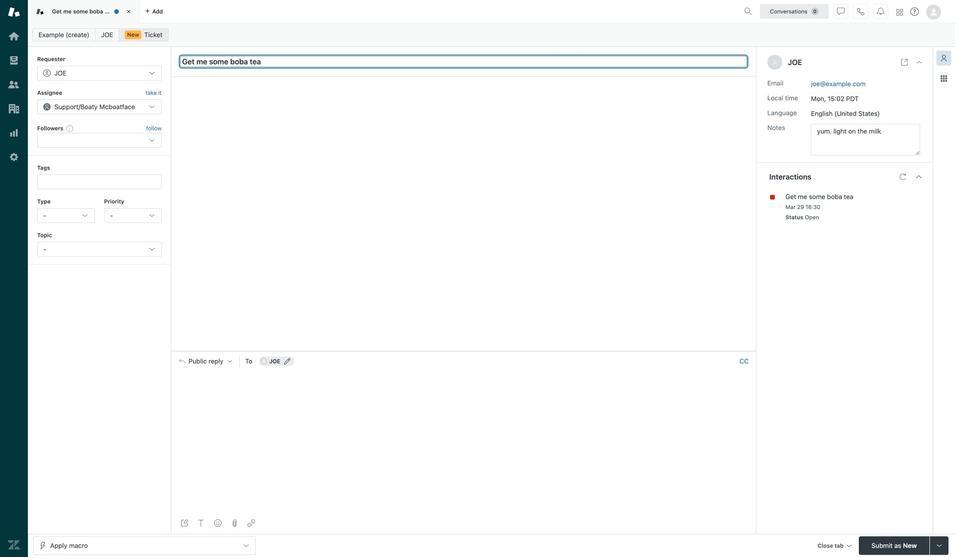 Task type: vqa. For each thing, say whether or not it's contained in the screenshot.
rightmost Close image
yes



Task type: describe. For each thing, give the bounding box(es) containing it.
minimize composer image
[[460, 347, 467, 355]]

reporting image
[[8, 127, 20, 139]]

add attachment image
[[231, 520, 238, 527]]

customers image
[[8, 79, 20, 91]]

get help image
[[911, 7, 919, 16]]

zendesk support image
[[8, 6, 20, 18]]

views image
[[8, 54, 20, 66]]

tabs tab list
[[28, 0, 741, 23]]

draft mode image
[[181, 520, 188, 527]]

button displays agent's chat status as invisible. image
[[837, 8, 845, 15]]

organizations image
[[8, 103, 20, 115]]

get started image
[[8, 30, 20, 42]]

view more details image
[[901, 59, 908, 66]]

admin image
[[8, 151, 20, 163]]

insert emojis image
[[214, 520, 222, 527]]

add link (cmd k) image
[[248, 520, 255, 527]]

main element
[[0, 0, 28, 557]]

Mar 29 16:30 text field
[[786, 204, 821, 210]]

notifications image
[[877, 8, 885, 15]]

zendesk products image
[[897, 9, 903, 16]]



Task type: locate. For each thing, give the bounding box(es) containing it.
zendesk image
[[8, 539, 20, 551]]

close image
[[916, 59, 923, 66]]

customer context image
[[940, 54, 948, 62]]

format text image
[[197, 520, 205, 527]]

edit user image
[[284, 358, 291, 364]]

secondary element
[[28, 26, 955, 44]]

tab
[[28, 0, 139, 23]]

joe@example.com image
[[260, 358, 268, 365]]

info on adding followers image
[[66, 125, 74, 132]]

Subject field
[[180, 56, 747, 67]]

user image
[[772, 59, 778, 65], [773, 60, 777, 65]]

close image
[[124, 7, 133, 16]]

None text field
[[811, 124, 921, 155]]

apps image
[[940, 75, 948, 82]]



